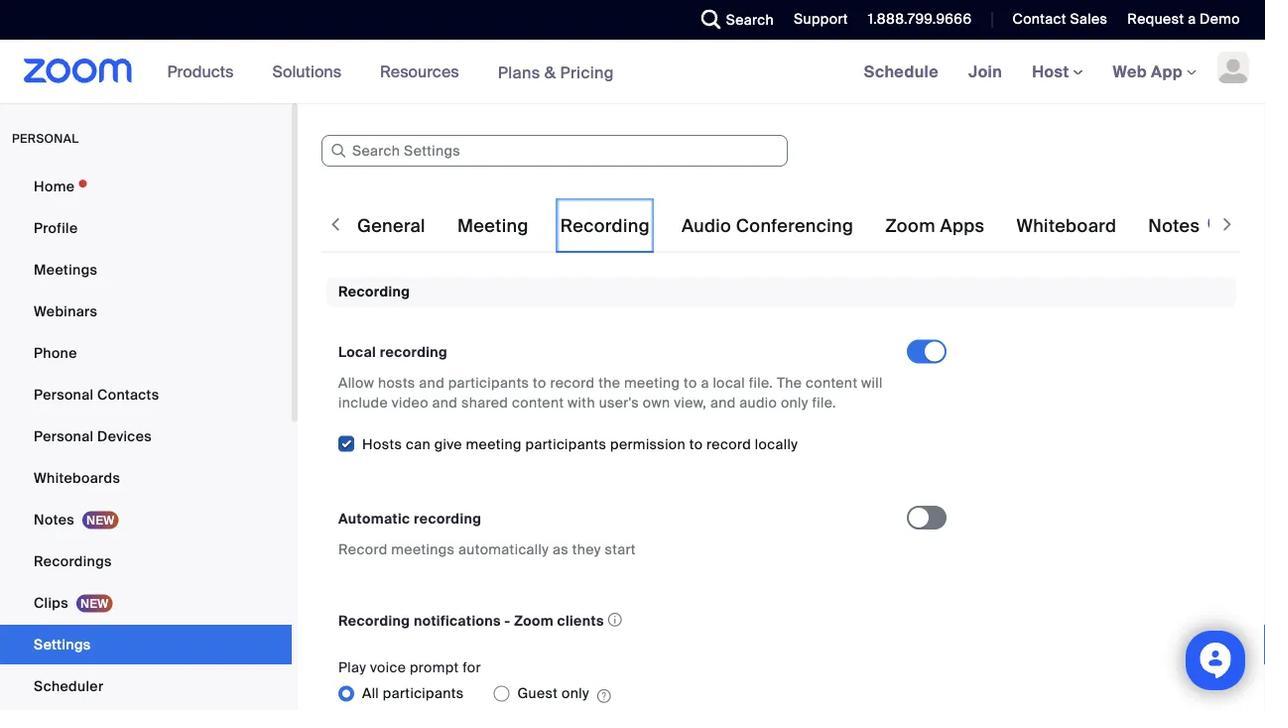 Task type: describe. For each thing, give the bounding box(es) containing it.
webinars
[[34, 302, 98, 321]]

1 vertical spatial record
[[707, 435, 752, 454]]

info outline image
[[608, 607, 623, 633]]

1 vertical spatial recording
[[339, 283, 410, 301]]

the
[[599, 374, 621, 393]]

allow hosts and participants to record the meeting to a local file. the content will include video and shared content with user's own view, and audio only file.
[[339, 374, 883, 412]]

scheduler link
[[0, 667, 292, 707]]

whiteboard
[[1017, 215, 1117, 238]]

personal devices
[[34, 427, 152, 446]]

tabs of my account settings page tab list
[[353, 199, 1266, 254]]

and down local
[[711, 394, 736, 412]]

0 horizontal spatial meeting
[[466, 435, 522, 454]]

scroll left image
[[326, 214, 345, 234]]

resources
[[380, 61, 459, 82]]

schedule link
[[850, 40, 954, 103]]

locally
[[755, 435, 798, 454]]

0 horizontal spatial content
[[512, 394, 564, 412]]

meetings navigation
[[850, 40, 1266, 105]]

request
[[1128, 10, 1185, 28]]

user's
[[599, 394, 639, 412]]

automatically
[[459, 540, 549, 559]]

solutions
[[272, 61, 342, 82]]

&
[[545, 62, 556, 83]]

web
[[1113, 61, 1148, 82]]

only inside "allow hosts and participants to record the meeting to a local file. the content will include video and shared content with user's own view, and audio only file."
[[781, 394, 809, 412]]

whiteboards link
[[0, 459, 292, 498]]

settings
[[34, 636, 91, 654]]

automatic recording
[[339, 510, 482, 528]]

all
[[362, 685, 379, 703]]

meetings
[[391, 540, 455, 559]]

1 vertical spatial participants
[[526, 435, 607, 454]]

participants inside play voice prompt for option group
[[383, 685, 464, 703]]

record
[[339, 540, 388, 559]]

to up view,
[[684, 374, 698, 393]]

can
[[406, 435, 431, 454]]

home link
[[0, 167, 292, 207]]

request a demo
[[1128, 10, 1241, 28]]

recording inside tabs of my account settings page tab list
[[561, 215, 650, 238]]

for
[[463, 659, 481, 677]]

local recording
[[339, 343, 448, 362]]

allow
[[339, 374, 374, 393]]

as
[[553, 540, 569, 559]]

settings link
[[0, 625, 292, 665]]

meetings link
[[0, 250, 292, 290]]

join link
[[954, 40, 1018, 103]]

they
[[573, 540, 601, 559]]

personal contacts
[[34, 386, 159, 404]]

view,
[[674, 394, 707, 412]]

devices
[[97, 427, 152, 446]]

meeting inside "allow hosts and participants to record the meeting to a local file. the content will include video and shared content with user's own view, and audio only file."
[[625, 374, 680, 393]]

recording for meetings
[[414, 510, 482, 528]]

voice
[[370, 659, 406, 677]]

recording notifications - zoom clients application
[[339, 607, 890, 635]]

web app button
[[1113, 61, 1197, 82]]

participants inside "allow hosts and participants to record the meeting to a local file. the content will include video and shared content with user's own view, and audio only file."
[[448, 374, 530, 393]]

banner containing products
[[0, 40, 1266, 105]]

hosts
[[378, 374, 416, 393]]

meeting
[[458, 215, 529, 238]]

shared
[[462, 394, 509, 412]]

host
[[1033, 61, 1074, 82]]

zoom inside tabs of my account settings page tab list
[[886, 215, 936, 238]]

play voice prompt for
[[339, 659, 481, 677]]

guest
[[518, 685, 558, 703]]

join
[[969, 61, 1003, 82]]

learn more about guest only image
[[598, 687, 611, 705]]

audio
[[682, 215, 732, 238]]

recordings
[[34, 552, 112, 571]]

personal for personal contacts
[[34, 386, 94, 404]]

personal devices link
[[0, 417, 292, 457]]

give
[[435, 435, 462, 454]]

phone
[[34, 344, 77, 362]]

permission
[[611, 435, 686, 454]]

include
[[339, 394, 388, 412]]

video
[[392, 394, 429, 412]]

-
[[505, 612, 511, 631]]

demo
[[1200, 10, 1241, 28]]

personal
[[12, 131, 79, 146]]



Task type: vqa. For each thing, say whether or not it's contained in the screenshot.
Admin Menu menu
no



Task type: locate. For each thing, give the bounding box(es) containing it.
recording notifications - zoom clients
[[339, 612, 604, 631]]

zoom apps
[[886, 215, 985, 238]]

personal up whiteboards
[[34, 427, 94, 446]]

1 vertical spatial a
[[701, 374, 710, 393]]

notes left scroll right image
[[1149, 215, 1201, 238]]

1 vertical spatial content
[[512, 394, 564, 412]]

app
[[1152, 61, 1183, 82]]

local
[[339, 343, 376, 362]]

0 horizontal spatial zoom
[[514, 612, 554, 631]]

product information navigation
[[153, 40, 629, 105]]

a
[[1189, 10, 1197, 28], [701, 374, 710, 393]]

only inside play voice prompt for option group
[[562, 685, 590, 703]]

record meetings automatically as they start
[[339, 540, 636, 559]]

1 vertical spatial meeting
[[466, 435, 522, 454]]

and right video
[[432, 394, 458, 412]]

personal down phone in the left of the page
[[34, 386, 94, 404]]

search button
[[687, 0, 779, 40]]

own
[[643, 394, 671, 412]]

record inside "allow hosts and participants to record the meeting to a local file. the content will include video and shared content with user's own view, and audio only file."
[[550, 374, 595, 393]]

a inside "allow hosts and participants to record the meeting to a local file. the content will include video and shared content with user's own view, and audio only file."
[[701, 374, 710, 393]]

resources button
[[380, 40, 468, 103]]

recording
[[380, 343, 448, 362], [414, 510, 482, 528]]

personal for personal devices
[[34, 427, 94, 446]]

zoom logo image
[[24, 59, 133, 83]]

only down the
[[781, 394, 809, 412]]

recording up the hosts
[[380, 343, 448, 362]]

zoom inside application
[[514, 612, 554, 631]]

recording inside recording notifications - zoom clients application
[[339, 612, 410, 631]]

recording down search settings text field
[[561, 215, 650, 238]]

products button
[[167, 40, 243, 103]]

clips link
[[0, 584, 292, 623]]

recording element
[[327, 277, 1237, 711]]

0 vertical spatial notes
[[1149, 215, 1201, 238]]

plans & pricing
[[498, 62, 614, 83]]

1 horizontal spatial notes
[[1149, 215, 1201, 238]]

2 personal from the top
[[34, 427, 94, 446]]

search
[[726, 10, 774, 29]]

file. up audio
[[749, 374, 774, 393]]

host button
[[1033, 61, 1084, 82]]

webinars link
[[0, 292, 292, 332]]

recording up meetings
[[414, 510, 482, 528]]

start
[[605, 540, 636, 559]]

to
[[533, 374, 547, 393], [684, 374, 698, 393], [690, 435, 703, 454]]

meeting up own
[[625, 374, 680, 393]]

1 horizontal spatial content
[[806, 374, 858, 393]]

with
[[568, 394, 596, 412]]

0 vertical spatial recording
[[380, 343, 448, 362]]

0 horizontal spatial only
[[562, 685, 590, 703]]

1 horizontal spatial a
[[1189, 10, 1197, 28]]

0 vertical spatial zoom
[[886, 215, 936, 238]]

meetings
[[34, 261, 98, 279]]

1 horizontal spatial record
[[707, 435, 752, 454]]

solutions button
[[272, 40, 351, 103]]

contacts
[[97, 386, 159, 404]]

1 vertical spatial file.
[[813, 394, 837, 412]]

recording for hosts
[[380, 343, 448, 362]]

only left learn more about guest only icon
[[562, 685, 590, 703]]

1 horizontal spatial zoom
[[886, 215, 936, 238]]

notes inside personal menu menu
[[34, 511, 74, 529]]

0 vertical spatial file.
[[749, 374, 774, 393]]

1.888.799.9666
[[869, 10, 972, 28]]

request a demo link
[[1113, 0, 1266, 40], [1128, 10, 1241, 28]]

and up video
[[419, 374, 445, 393]]

file. right audio
[[813, 394, 837, 412]]

pricing
[[560, 62, 614, 83]]

banner
[[0, 40, 1266, 105]]

notes
[[1149, 215, 1201, 238], [34, 511, 74, 529]]

plans
[[498, 62, 541, 83]]

0 vertical spatial participants
[[448, 374, 530, 393]]

web app
[[1113, 61, 1183, 82]]

audio conferencing
[[682, 215, 854, 238]]

play
[[339, 659, 366, 677]]

products
[[167, 61, 234, 82]]

0 vertical spatial meeting
[[625, 374, 680, 393]]

content left with
[[512, 394, 564, 412]]

content left will
[[806, 374, 858, 393]]

only
[[781, 394, 809, 412], [562, 685, 590, 703]]

a left local
[[701, 374, 710, 393]]

audio
[[740, 394, 778, 412]]

0 vertical spatial only
[[781, 394, 809, 412]]

to left the
[[533, 374, 547, 393]]

notifications
[[414, 612, 501, 631]]

general
[[357, 215, 426, 238]]

personal contacts link
[[0, 375, 292, 415]]

0 vertical spatial content
[[806, 374, 858, 393]]

schedule
[[864, 61, 939, 82]]

1 vertical spatial personal
[[34, 427, 94, 446]]

scroll right image
[[1218, 214, 1238, 234]]

notes up recordings
[[34, 511, 74, 529]]

zoom right -
[[514, 612, 554, 631]]

clients
[[558, 612, 604, 631]]

phone link
[[0, 334, 292, 373]]

1 horizontal spatial meeting
[[625, 374, 680, 393]]

recordings link
[[0, 542, 292, 582]]

0 horizontal spatial file.
[[749, 374, 774, 393]]

automatic
[[339, 510, 410, 528]]

record left locally
[[707, 435, 752, 454]]

to down view,
[[690, 435, 703, 454]]

personal menu menu
[[0, 167, 292, 711]]

clips
[[34, 594, 68, 613]]

content
[[806, 374, 858, 393], [512, 394, 564, 412]]

home
[[34, 177, 75, 196]]

0 vertical spatial record
[[550, 374, 595, 393]]

all participants
[[362, 685, 464, 703]]

recording up voice
[[339, 612, 410, 631]]

a left 'demo'
[[1189, 10, 1197, 28]]

hosts can give meeting participants permission to record locally
[[362, 435, 798, 454]]

local
[[713, 374, 746, 393]]

contact sales
[[1013, 10, 1108, 28]]

profile
[[34, 219, 78, 237]]

meeting down shared
[[466, 435, 522, 454]]

1 horizontal spatial only
[[781, 394, 809, 412]]

participants down prompt
[[383, 685, 464, 703]]

0 horizontal spatial notes
[[34, 511, 74, 529]]

play voice prompt for option group
[[339, 678, 907, 710]]

Search Settings text field
[[322, 135, 788, 167]]

1 horizontal spatial file.
[[813, 394, 837, 412]]

0 horizontal spatial a
[[701, 374, 710, 393]]

participants down with
[[526, 435, 607, 454]]

plans & pricing link
[[498, 62, 614, 83], [498, 62, 614, 83]]

will
[[862, 374, 883, 393]]

record up with
[[550, 374, 595, 393]]

0 vertical spatial personal
[[34, 386, 94, 404]]

1 vertical spatial recording
[[414, 510, 482, 528]]

1 vertical spatial only
[[562, 685, 590, 703]]

1.888.799.9666 button
[[854, 0, 977, 40], [869, 10, 972, 28]]

support
[[794, 10, 849, 28]]

contact
[[1013, 10, 1067, 28]]

1 vertical spatial notes
[[34, 511, 74, 529]]

conferencing
[[736, 215, 854, 238]]

profile picture image
[[1218, 52, 1250, 83]]

0 vertical spatial a
[[1189, 10, 1197, 28]]

zoom
[[886, 215, 936, 238], [514, 612, 554, 631]]

whiteboards
[[34, 469, 120, 487]]

notes link
[[0, 500, 292, 540]]

and
[[419, 374, 445, 393], [432, 394, 458, 412], [711, 394, 736, 412]]

hosts
[[362, 435, 402, 454]]

notes inside tabs of my account settings page tab list
[[1149, 215, 1201, 238]]

recording up local
[[339, 283, 410, 301]]

sales
[[1071, 10, 1108, 28]]

2 vertical spatial participants
[[383, 685, 464, 703]]

zoom left apps
[[886, 215, 936, 238]]

2 vertical spatial recording
[[339, 612, 410, 631]]

guest only
[[518, 685, 590, 703]]

1 vertical spatial zoom
[[514, 612, 554, 631]]

prompt
[[410, 659, 459, 677]]

0 horizontal spatial record
[[550, 374, 595, 393]]

apps
[[941, 215, 985, 238]]

1 personal from the top
[[34, 386, 94, 404]]

0 vertical spatial recording
[[561, 215, 650, 238]]

recording
[[561, 215, 650, 238], [339, 283, 410, 301], [339, 612, 410, 631]]

participants up shared
[[448, 374, 530, 393]]

personal
[[34, 386, 94, 404], [34, 427, 94, 446]]



